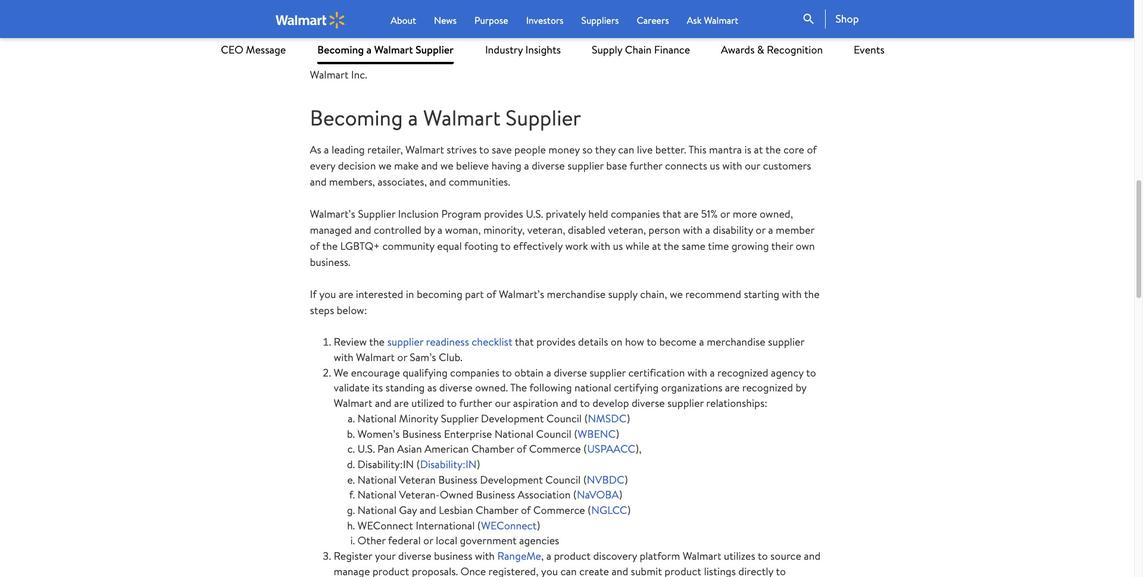 Task type: locate. For each thing, give the bounding box(es) containing it.
0 vertical spatial that
[[663, 207, 682, 222]]

diverse right as
[[440, 381, 473, 396]]

enterprise
[[444, 427, 492, 442]]

are up relationships:
[[725, 381, 740, 396]]

navoba link
[[577, 488, 619, 503]]

veteran, up "while"
[[608, 223, 646, 238]]

news button
[[434, 13, 457, 27]]

recognized down agency
[[743, 381, 794, 396]]

and up lgbtq+
[[355, 223, 371, 238]]

1 vertical spatial can
[[561, 565, 577, 578]]

0 horizontal spatial by
[[424, 223, 435, 238]]

chamber up weconnect link
[[476, 503, 519, 518]]

the inside if you are interested in becoming part of walmart's merchandise supply chain, we recommend starting with the steps below:
[[805, 287, 820, 302]]

recognized
[[718, 366, 769, 380], [743, 381, 794, 396]]

register
[[334, 549, 373, 564]]

companies up "while"
[[611, 207, 660, 222]]

develop
[[593, 396, 629, 411]]

program
[[442, 207, 482, 222]]

the up business.
[[322, 239, 338, 254]]

1 horizontal spatial merchandise
[[707, 335, 766, 350]]

1 horizontal spatial u.s.
[[526, 207, 544, 222]]

walmart inside , a product discovery platform walmart utilizes to source and manage product proposals. once registered, you can create and submit product listings directly t
[[683, 549, 722, 564]]

0 horizontal spatial veteran,
[[528, 223, 566, 238]]

national down aspiration
[[495, 427, 534, 442]]

1 horizontal spatial companies
[[611, 207, 660, 222]]

1 horizontal spatial disability:in
[[420, 457, 477, 472]]

and down discovery
[[612, 565, 629, 578]]

awards & recognition link
[[721, 36, 823, 64]]

walmart's inside if you are interested in becoming part of walmart's merchandise supply chain, we recommend starting with the steps below:
[[499, 287, 545, 302]]

utilizes
[[724, 549, 756, 564]]

walmart inside "doug mcmillon president & ceo walmart inc."
[[310, 67, 349, 82]]

0 vertical spatial us
[[710, 159, 720, 174]]

walmart inside that provides details on how to become a merchandise supplier with walmart or sam's club.
[[356, 350, 395, 365]]

nvbdc link
[[587, 473, 625, 488]]

members,
[[329, 175, 375, 190]]

becoming a walmart supplier up strives
[[310, 103, 582, 133]]

0 vertical spatial companies
[[611, 207, 660, 222]]

wbenc
[[578, 427, 616, 442]]

people
[[515, 143, 546, 157]]

or up growing
[[756, 223, 766, 238]]

ask walmart
[[687, 14, 739, 27]]

0 vertical spatial walmart's
[[310, 207, 356, 222]]

& right awards
[[758, 42, 765, 57]]

the down the own
[[805, 287, 820, 302]]

register your diverse business with rangeme
[[334, 549, 541, 564]]

decision
[[338, 159, 376, 174]]

of up weconnect link
[[521, 503, 531, 518]]

1 vertical spatial companies
[[450, 366, 500, 380]]

of right part
[[487, 287, 497, 302]]

0 vertical spatial at
[[754, 143, 763, 157]]

part
[[465, 287, 484, 302]]

by inside walmart's supplier inclusion program provides u.s. privately held companies that are 51% or more owned, managed and controlled by a woman, minority, veteran, disabled veteran, person with a disability or a member of the lgbtq+ community equal footing to effectively work with us while at the same time growing their own business.
[[424, 223, 435, 238]]

commerce down association
[[534, 503, 585, 518]]

disability
[[713, 223, 754, 238]]

owned.
[[475, 381, 508, 396]]

owned,
[[760, 207, 794, 222]]

events
[[854, 42, 885, 57]]

asian
[[397, 442, 422, 457]]

0 horizontal spatial u.s.
[[358, 442, 375, 457]]

0 horizontal spatial at
[[652, 239, 662, 254]]

walmart up listings
[[683, 549, 722, 564]]

a up make
[[408, 103, 418, 133]]

business up weconnect link
[[476, 488, 515, 503]]

retailer,
[[368, 143, 403, 157]]

becoming up inc.
[[318, 42, 364, 57]]

a inside that provides details on how to become a merchandise supplier with walmart or sam's club.
[[700, 335, 705, 350]]

about
[[391, 14, 416, 27]]

ceo left message
[[221, 42, 244, 57]]

supplier up agency
[[769, 335, 805, 350]]

investors
[[526, 14, 564, 27]]

organizations
[[662, 381, 723, 396]]

0 horizontal spatial can
[[561, 565, 577, 578]]

national left gay
[[358, 503, 397, 518]]

to down "minority,"
[[501, 239, 511, 254]]

1 horizontal spatial at
[[754, 143, 763, 157]]

review
[[334, 335, 367, 350]]

0 horizontal spatial companies
[[450, 366, 500, 380]]

0 horizontal spatial you
[[319, 287, 336, 302]]

1 vertical spatial by
[[796, 381, 807, 396]]

of inside as a leading retailer, walmart strives to save people money so they can live better. this mantra is at the core of every decision we make and we believe having a diverse supplier base further connects us with our customers and members, associates, and communities.
[[807, 143, 817, 157]]

rangeme
[[498, 549, 541, 564]]

president
[[310, 51, 354, 66]]

0 horizontal spatial that
[[515, 335, 534, 350]]

to up directly
[[758, 549, 768, 564]]

0 horizontal spatial disability:in
[[358, 457, 414, 472]]

walmart down the president
[[310, 67, 349, 82]]

manage
[[334, 565, 370, 578]]

further our
[[460, 396, 511, 411]]

0 horizontal spatial &
[[357, 51, 364, 66]]

supplier up 'national'
[[590, 366, 626, 380]]

to down 'national'
[[580, 396, 590, 411]]

are inside walmart's supplier inclusion program provides u.s. privately held companies that are 51% or more owned, managed and controlled by a woman, minority, veteran, disabled veteran, person with a disability or a member of the lgbtq+ community equal footing to effectively work with us while at the same time growing their own business.
[[684, 207, 699, 222]]

product down "your"
[[373, 565, 409, 578]]

0 vertical spatial business
[[403, 427, 442, 442]]

we down retailer,
[[379, 159, 392, 174]]

1 vertical spatial commerce
[[534, 503, 585, 518]]

1 vertical spatial that
[[515, 335, 534, 350]]

this
[[689, 143, 707, 157]]

1 horizontal spatial product
[[554, 549, 591, 564]]

directly
[[739, 565, 774, 578]]

chamber down enterprise
[[472, 442, 514, 457]]

0 vertical spatial can
[[619, 143, 635, 157]]

us down mantra
[[710, 159, 720, 174]]

0 vertical spatial becoming
[[318, 42, 364, 57]]

can left "create"
[[561, 565, 577, 578]]

with up same
[[683, 223, 703, 238]]

to left save
[[479, 143, 490, 157]]

becoming a walmart supplier down about
[[318, 42, 454, 57]]

or inside "we encourage qualifying companies to obtain a diverse supplier certification with a recognized agency to validate its standing as diverse owned. the following national certifying organizations are recognized by walmart and are utilized to further our aspiration and to develop diverse supplier relationships: national minority supplier development council ( nmsdc ) women's business enterprise national council ( wbenc ) u.s. pan asian american chamber of commerce ( uspaacc ), disability:in ( disability:in ) national veteran business development council ( nvbdc ) national veteran-owned business association ( navoba ) national gay and lesbian chamber of commerce ( nglcc ) weconnect international ( weconnect ) other federal or local government agencies"
[[424, 534, 433, 549]]

is
[[745, 143, 752, 157]]

walmart's right part
[[499, 287, 545, 302]]

to up the
[[502, 366, 512, 380]]

other
[[358, 534, 386, 549]]

walmart's up managed at the left of page
[[310, 207, 356, 222]]

obtain
[[515, 366, 544, 380]]

2 weconnect from the left
[[481, 519, 537, 534]]

provides
[[484, 207, 524, 222], [537, 335, 576, 350]]

search
[[802, 12, 816, 26]]

their
[[772, 239, 794, 254]]

1 horizontal spatial walmart's
[[499, 287, 545, 302]]

weconnect link
[[481, 519, 537, 534]]

1 vertical spatial at
[[652, 239, 662, 254]]

1 weconnect from the left
[[358, 519, 413, 534]]

relationships:
[[707, 396, 768, 411]]

a right ,
[[547, 549, 552, 564]]

0 horizontal spatial product
[[373, 565, 409, 578]]

with inside that provides details on how to become a merchandise supplier with walmart or sam's club.
[[334, 350, 354, 365]]

1 vertical spatial recognized
[[743, 381, 794, 396]]

national
[[575, 381, 612, 396]]

0 horizontal spatial merchandise
[[547, 287, 606, 302]]

by inside "we encourage qualifying companies to obtain a diverse supplier certification with a recognized agency to validate its standing as diverse owned. the following national certifying organizations are recognized by walmart and are utilized to further our aspiration and to develop diverse supplier relationships: national minority supplier development council ( nmsdc ) women's business enterprise national council ( wbenc ) u.s. pan asian american chamber of commerce ( uspaacc ), disability:in ( disability:in ) national veteran business development council ( nvbdc ) national veteran-owned business association ( navoba ) national gay and lesbian chamber of commerce ( nglcc ) weconnect international ( weconnect ) other federal or local government agencies"
[[796, 381, 807, 396]]

0 vertical spatial by
[[424, 223, 435, 238]]

1 horizontal spatial us
[[710, 159, 720, 174]]

becoming a walmart supplier
[[318, 42, 454, 57], [310, 103, 582, 133]]

national
[[358, 412, 397, 426], [495, 427, 534, 442], [358, 473, 397, 488], [358, 488, 397, 503], [358, 503, 397, 518]]

supplier down so
[[568, 159, 604, 174]]

1 horizontal spatial weconnect
[[481, 519, 537, 534]]

with up we
[[334, 350, 354, 365]]

0 horizontal spatial provides
[[484, 207, 524, 222]]

we inside if you are interested in becoming part of walmart's merchandise supply chain, we recommend starting with the steps below:
[[670, 287, 683, 302]]

business up owned
[[439, 473, 478, 488]]

can inside , a product discovery platform walmart utilizes to source and manage product proposals. once registered, you can create and submit product listings directly t
[[561, 565, 577, 578]]

ceo message
[[221, 42, 286, 57]]

1 horizontal spatial &
[[758, 42, 765, 57]]

(
[[585, 412, 588, 426], [574, 427, 578, 442], [584, 442, 587, 457], [417, 457, 420, 472], [584, 473, 587, 488], [574, 488, 577, 503], [588, 503, 592, 518], [478, 519, 481, 534]]

the
[[510, 381, 527, 396]]

1 horizontal spatial that
[[663, 207, 682, 222]]

same
[[682, 239, 706, 254]]

lgbtq+
[[340, 239, 380, 254]]

growing
[[732, 239, 769, 254]]

provides up "minority,"
[[484, 207, 524, 222]]

0 vertical spatial chamber
[[472, 442, 514, 457]]

1 vertical spatial walmart's
[[499, 287, 545, 302]]

having
[[492, 159, 522, 174]]

provides left details
[[537, 335, 576, 350]]

are up below:
[[339, 287, 354, 302]]

we encourage qualifying companies to obtain a diverse supplier certification with a recognized agency to validate its standing as diverse owned. the following national certifying organizations are recognized by walmart and are utilized to further our aspiration and to develop diverse supplier relationships: national minority supplier development council ( nmsdc ) women's business enterprise national council ( wbenc ) u.s. pan asian american chamber of commerce ( uspaacc ), disability:in ( disability:in ) national veteran business development council ( nvbdc ) national veteran-owned business association ( navoba ) national gay and lesbian chamber of commerce ( nglcc ) weconnect international ( weconnect ) other federal or local government agencies
[[334, 366, 817, 549]]

0 horizontal spatial walmart's
[[310, 207, 356, 222]]

walmart up make
[[406, 143, 444, 157]]

a
[[367, 42, 372, 57], [408, 103, 418, 133], [324, 143, 329, 157], [524, 159, 529, 174], [438, 223, 443, 238], [706, 223, 711, 238], [769, 223, 774, 238], [700, 335, 705, 350], [546, 366, 552, 380], [710, 366, 715, 380], [547, 549, 552, 564]]

1 vertical spatial becoming a walmart supplier
[[310, 103, 582, 133]]

that up obtain
[[515, 335, 534, 350]]

that
[[663, 207, 682, 222], [515, 335, 534, 350]]

about button
[[391, 13, 416, 27]]

1 horizontal spatial provides
[[537, 335, 576, 350]]

with down mantra
[[723, 159, 743, 174]]

1 vertical spatial u.s.
[[358, 442, 375, 457]]

american
[[425, 442, 469, 457]]

ceo down mcmillon
[[366, 51, 389, 66]]

work
[[566, 239, 588, 254]]

0 vertical spatial merchandise
[[547, 287, 606, 302]]

woman,
[[445, 223, 481, 238]]

& down mcmillon
[[357, 51, 364, 66]]

encourage
[[351, 366, 400, 380]]

1 vertical spatial merchandise
[[707, 335, 766, 350]]

product up "create"
[[554, 549, 591, 564]]

business
[[403, 427, 442, 442], [439, 473, 478, 488], [476, 488, 515, 503]]

supplier inside as a leading retailer, walmart strives to save people money so they can live better. this mantra is at the core of every decision we make and we believe having a diverse supplier base further connects us with our customers and members, associates, and communities.
[[568, 159, 604, 174]]

supplier down organizations
[[668, 396, 704, 411]]

you down ,
[[541, 565, 558, 578]]

of right core
[[807, 143, 817, 157]]

u.s. down women's
[[358, 442, 375, 457]]

we down strives
[[441, 159, 454, 174]]

walmart inside "we encourage qualifying companies to obtain a diverse supplier certification with a recognized agency to validate its standing as diverse owned. the following national certifying organizations are recognized by walmart and are utilized to further our aspiration and to develop diverse supplier relationships: national minority supplier development council ( nmsdc ) women's business enterprise national council ( wbenc ) u.s. pan asian american chamber of commerce ( uspaacc ), disability:in ( disability:in ) national veteran business development council ( nvbdc ) national veteran-owned business association ( navoba ) national gay and lesbian chamber of commerce ( nglcc ) weconnect international ( weconnect ) other federal or local government agencies"
[[334, 396, 373, 411]]

or up "register your diverse business with rangeme"
[[424, 534, 433, 549]]

u.s. left privately
[[526, 207, 544, 222]]

we right chain,
[[670, 287, 683, 302]]

veteran,
[[528, 223, 566, 238], [608, 223, 646, 238]]

minority
[[399, 412, 439, 426]]

more
[[733, 207, 758, 222]]

to right how
[[647, 335, 657, 350]]

with inside if you are interested in becoming part of walmart's merchandise supply chain, we recommend starting with the steps below:
[[782, 287, 802, 302]]

0 vertical spatial provides
[[484, 207, 524, 222]]

& inside "doug mcmillon president & ceo walmart inc."
[[357, 51, 364, 66]]

0 horizontal spatial ceo
[[221, 42, 244, 57]]

1 horizontal spatial veteran,
[[608, 223, 646, 238]]

with inside as a leading retailer, walmart strives to save people money so they can live better. this mantra is at the core of every decision we make and we believe having a diverse supplier base further connects us with our customers and members, associates, and communities.
[[723, 159, 743, 174]]

0 vertical spatial you
[[319, 287, 336, 302]]

walmart
[[704, 14, 739, 27], [374, 42, 413, 57], [310, 67, 349, 82], [424, 103, 501, 133], [406, 143, 444, 157], [356, 350, 395, 365], [334, 396, 373, 411], [683, 549, 722, 564]]

commerce down wbenc
[[529, 442, 581, 457]]

merchandise left supply
[[547, 287, 606, 302]]

steps
[[310, 303, 334, 318]]

1 horizontal spatial ceo
[[366, 51, 389, 66]]

by down agency
[[796, 381, 807, 396]]

1 vertical spatial provides
[[537, 335, 576, 350]]

0 vertical spatial recognized
[[718, 366, 769, 380]]

you right if
[[319, 287, 336, 302]]

weconnect up government
[[481, 519, 537, 534]]

save
[[492, 143, 512, 157]]

by down the inclusion at the left of page
[[424, 223, 435, 238]]

walmart up encourage
[[356, 350, 395, 365]]

agencies
[[519, 534, 560, 549]]

supplier inside that provides details on how to become a merchandise supplier with walmart or sam's club.
[[769, 335, 805, 350]]

1 vertical spatial you
[[541, 565, 558, 578]]

you inside , a product discovery platform walmart utilizes to source and manage product proposals. once registered, you can create and submit product listings directly t
[[541, 565, 558, 578]]

0 horizontal spatial weconnect
[[358, 519, 413, 534]]

a inside , a product discovery platform walmart utilizes to source and manage product proposals. once registered, you can create and submit product listings directly t
[[547, 549, 552, 564]]

the left core
[[766, 143, 781, 157]]

1 vertical spatial us
[[613, 239, 623, 254]]

and inside walmart's supplier inclusion program provides u.s. privately held companies that are 51% or more owned, managed and controlled by a woman, minority, veteran, disabled veteran, person with a disability or a member of the lgbtq+ community equal footing to effectively work with us while at the same time growing their own business.
[[355, 223, 371, 238]]

supplier up sam's
[[387, 335, 424, 350]]

walmart down the validate
[[334, 396, 373, 411]]

once
[[461, 565, 486, 578]]

0 horizontal spatial us
[[613, 239, 623, 254]]

walmart's
[[310, 207, 356, 222], [499, 287, 545, 302]]

1 horizontal spatial we
[[441, 159, 454, 174]]

51%
[[702, 207, 718, 222]]

1 horizontal spatial can
[[619, 143, 635, 157]]

weconnect up the other
[[358, 519, 413, 534]]

of
[[807, 143, 817, 157], [310, 239, 320, 254], [487, 287, 497, 302], [517, 442, 527, 457], [521, 503, 531, 518]]

with right starting
[[782, 287, 802, 302]]

2 horizontal spatial product
[[665, 565, 702, 578]]

the
[[766, 143, 781, 157], [322, 239, 338, 254], [664, 239, 679, 254], [805, 287, 820, 302], [369, 335, 385, 350]]

of up business.
[[310, 239, 320, 254]]

merchandise down recommend
[[707, 335, 766, 350]]

diverse
[[532, 159, 565, 174], [554, 366, 587, 380], [440, 381, 473, 396], [632, 396, 665, 411], [398, 549, 432, 564]]

0 vertical spatial u.s.
[[526, 207, 544, 222]]

the right review
[[369, 335, 385, 350]]

2 horizontal spatial we
[[670, 287, 683, 302]]

veteran
[[399, 473, 436, 488]]

effectively
[[514, 239, 563, 254]]

sam's
[[410, 350, 436, 365]]

inclusion
[[398, 207, 439, 222]]

1 horizontal spatial you
[[541, 565, 558, 578]]

or left sam's
[[398, 350, 407, 365]]

can
[[619, 143, 635, 157], [561, 565, 577, 578]]

or
[[721, 207, 731, 222], [756, 223, 766, 238], [398, 350, 407, 365], [424, 534, 433, 549]]

1 horizontal spatial by
[[796, 381, 807, 396]]

minority,
[[484, 223, 525, 238]]

standing
[[386, 381, 425, 396]]

1 vertical spatial council
[[536, 427, 572, 442]]

weconnect
[[358, 519, 413, 534], [481, 519, 537, 534]]

believe
[[456, 159, 489, 174]]



Task type: describe. For each thing, give the bounding box(es) containing it.
nmsdc
[[588, 412, 627, 426]]

supply chain finance link
[[592, 36, 691, 64]]

person
[[649, 223, 681, 238]]

that inside walmart's supplier inclusion program provides u.s. privately held companies that are 51% or more owned, managed and controlled by a woman, minority, veteran, disabled veteran, person with a disability or a member of the lgbtq+ community equal footing to effectively work with us while at the same time growing their own business.
[[663, 207, 682, 222]]

so
[[583, 143, 593, 157]]

validate
[[334, 381, 370, 396]]

merchandise inside if you are interested in becoming part of walmart's merchandise supply chain, we recommend starting with the steps below:
[[547, 287, 606, 302]]

connects
[[665, 159, 708, 174]]

own
[[796, 239, 815, 254]]

provides inside that provides details on how to become a merchandise supplier with walmart or sam's club.
[[537, 335, 576, 350]]

equal
[[437, 239, 462, 254]]

at inside walmart's supplier inclusion program provides u.s. privately held companies that are 51% or more owned, managed and controlled by a woman, minority, veteran, disabled veteran, person with a disability or a member of the lgbtq+ community equal footing to effectively work with us while at the same time growing their own business.
[[652, 239, 662, 254]]

of down aspiration
[[517, 442, 527, 457]]

nglcc link
[[592, 503, 628, 518]]

can inside as a leading retailer, walmart strives to save people money so they can live better. this mantra is at the core of every decision we make and we believe having a diverse supplier base further connects us with our customers and members, associates, and communities.
[[619, 143, 635, 157]]

our
[[745, 159, 761, 174]]

1 disability:in from the left
[[358, 457, 414, 472]]

insights
[[526, 42, 561, 57]]

you inside if you are interested in becoming part of walmart's merchandise supply chain, we recommend starting with the steps below:
[[319, 287, 336, 302]]

shop link
[[826, 10, 859, 29]]

national up women's
[[358, 412, 397, 426]]

walmart's inside walmart's supplier inclusion program provides u.s. privately held companies that are 51% or more owned, managed and controlled by a woman, minority, veteran, disabled veteran, person with a disability or a member of the lgbtq+ community equal footing to effectively work with us while at the same time growing their own business.
[[310, 207, 356, 222]]

supplier readiness checklist link
[[387, 335, 513, 350]]

a right as
[[324, 143, 329, 157]]

the down person
[[664, 239, 679, 254]]

readiness
[[426, 335, 469, 350]]

1 veteran, from the left
[[528, 223, 566, 238]]

money
[[549, 143, 580, 157]]

inc.
[[351, 67, 367, 82]]

1 vertical spatial becoming
[[310, 103, 403, 133]]

qualifying
[[403, 366, 448, 380]]

and right make
[[421, 159, 438, 174]]

review the supplier readiness checklist
[[334, 335, 513, 350]]

0 vertical spatial commerce
[[529, 442, 581, 457]]

careers link
[[637, 13, 669, 27]]

to inside that provides details on how to become a merchandise supplier with walmart or sam's club.
[[647, 335, 657, 350]]

to inside walmart's supplier inclusion program provides u.s. privately held companies that are 51% or more owned, managed and controlled by a woman, minority, veteran, disabled veteran, person with a disability or a member of the lgbtq+ community equal footing to effectively work with us while at the same time growing their own business.
[[501, 239, 511, 254]]

0 vertical spatial development
[[481, 412, 544, 426]]

supplier up "people"
[[506, 103, 582, 133]]

and down its
[[375, 396, 392, 411]]

source
[[771, 549, 802, 564]]

certifying
[[614, 381, 659, 396]]

nvbdc
[[587, 473, 625, 488]]

certification
[[629, 366, 685, 380]]

we
[[334, 366, 349, 380]]

navoba
[[577, 488, 619, 503]]

rangeme link
[[498, 549, 541, 564]]

supply
[[592, 42, 623, 57]]

gay
[[399, 503, 417, 518]]

2 vertical spatial business
[[476, 488, 515, 503]]

at inside as a leading retailer, walmart strives to save people money so they can live better. this mantra is at the core of every decision we make and we believe having a diverse supplier base further connects us with our customers and members, associates, and communities.
[[754, 143, 763, 157]]

a up inc.
[[367, 42, 372, 57]]

industry insights link
[[485, 36, 561, 64]]

aspiration
[[513, 396, 559, 411]]

customers
[[763, 159, 812, 174]]

association
[[518, 488, 571, 503]]

the inside as a leading retailer, walmart strives to save people money so they can live better. this mantra is at the core of every decision we make and we believe having a diverse supplier base further connects us with our customers and members, associates, and communities.
[[766, 143, 781, 157]]

uspaacc
[[587, 442, 636, 457]]

utilized
[[412, 396, 445, 411]]

supply
[[609, 287, 638, 302]]

a down owned,
[[769, 223, 774, 238]]

with down government
[[475, 549, 495, 564]]

live
[[637, 143, 653, 157]]

while
[[626, 239, 650, 254]]

industry insights
[[485, 42, 561, 57]]

federal
[[388, 534, 421, 549]]

home image
[[276, 12, 346, 28]]

details
[[578, 335, 608, 350]]

nglcc
[[592, 503, 628, 518]]

awards
[[721, 42, 755, 57]]

and down following
[[561, 396, 578, 411]]

disabled
[[568, 223, 606, 238]]

0 horizontal spatial we
[[379, 159, 392, 174]]

if you are interested in becoming part of walmart's merchandise supply chain, we recommend starting with the steps below:
[[310, 287, 820, 318]]

a down 51%
[[706, 223, 711, 238]]

and down every
[[310, 175, 327, 190]]

uspaacc link
[[587, 442, 636, 457]]

a down "people"
[[524, 159, 529, 174]]

1 vertical spatial development
[[480, 473, 543, 488]]

held
[[589, 207, 609, 222]]

as a leading retailer, walmart strives to save people money so they can live better. this mantra is at the core of every decision we make and we believe having a diverse supplier base further connects us with our customers and members, associates, and communities.
[[310, 143, 817, 190]]

are inside if you are interested in becoming part of walmart's merchandise supply chain, we recommend starting with the steps below:
[[339, 287, 354, 302]]

or right 51%
[[721, 207, 731, 222]]

diverse down certifying
[[632, 396, 665, 411]]

business.
[[310, 255, 351, 270]]

platform
[[640, 549, 680, 564]]

diverse inside as a leading retailer, walmart strives to save people money so they can live better. this mantra is at the core of every decision we make and we believe having a diverse supplier base further connects us with our customers and members, associates, and communities.
[[532, 159, 565, 174]]

proposals.
[[412, 565, 458, 578]]

a up organizations
[[710, 366, 715, 380]]

are down standing
[[394, 396, 409, 411]]

business
[[434, 549, 473, 564]]

merchandise inside that provides details on how to become a merchandise supplier with walmart or sam's club.
[[707, 335, 766, 350]]

careers
[[637, 14, 669, 27]]

companies inside "we encourage qualifying companies to obtain a diverse supplier certification with a recognized agency to validate its standing as diverse owned. the following national certifying organizations are recognized by walmart and are utilized to further our aspiration and to develop diverse supplier relationships: national minority supplier development council ( nmsdc ) women's business enterprise national council ( wbenc ) u.s. pan asian american chamber of commerce ( uspaacc ), disability:in ( disability:in ) national veteran business development council ( nvbdc ) national veteran-owned business association ( navoba ) national gay and lesbian chamber of commerce ( nglcc ) weconnect international ( weconnect ) other federal or local government agencies"
[[450, 366, 500, 380]]

us inside walmart's supplier inclusion program provides u.s. privately held companies that are 51% or more owned, managed and controlled by a woman, minority, veteran, disabled veteran, person with a disability or a member of the lgbtq+ community equal footing to effectively work with us while at the same time growing their own business.
[[613, 239, 623, 254]]

women's
[[358, 427, 400, 442]]

2 veteran, from the left
[[608, 223, 646, 238]]

communities.
[[449, 175, 511, 190]]

to inside , a product discovery platform walmart utilizes to source and manage product proposals. once registered, you can create and submit product listings directly t
[[758, 549, 768, 564]]

and right source
[[804, 549, 821, 564]]

2 vertical spatial council
[[546, 473, 581, 488]]

u.s. inside walmart's supplier inclusion program provides u.s. privately held companies that are 51% or more owned, managed and controlled by a woman, minority, veteran, disabled veteran, person with a disability or a member of the lgbtq+ community equal footing to effectively work with us while at the same time growing their own business.
[[526, 207, 544, 222]]

0 vertical spatial council
[[547, 412, 582, 426]]

),
[[636, 442, 642, 457]]

and right associates,
[[430, 175, 446, 190]]

0 vertical spatial becoming a walmart supplier
[[318, 42, 454, 57]]

a up "equal"
[[438, 223, 443, 238]]

supplier inside "we encourage qualifying companies to obtain a diverse supplier certification with a recognized agency to validate its standing as diverse owned. the following national certifying organizations are recognized by walmart and are utilized to further our aspiration and to develop diverse supplier relationships: national minority supplier development council ( nmsdc ) women's business enterprise national council ( wbenc ) u.s. pan asian american chamber of commerce ( uspaacc ), disability:in ( disability:in ) national veteran business development council ( nvbdc ) national veteran-owned business association ( navoba ) national gay and lesbian chamber of commerce ( nglcc ) weconnect international ( weconnect ) other federal or local government agencies"
[[441, 412, 479, 426]]

walmart right ask
[[704, 14, 739, 27]]

awards & recognition
[[721, 42, 823, 57]]

supplier down the news popup button
[[416, 42, 454, 57]]

diverse down federal
[[398, 549, 432, 564]]

national down pan
[[358, 473, 397, 488]]

a up following
[[546, 366, 552, 380]]

checklist
[[472, 335, 513, 350]]

starting
[[744, 287, 780, 302]]

or inside that provides details on how to become a merchandise supplier with walmart or sam's club.
[[398, 350, 407, 365]]

walmart down about popup button
[[374, 42, 413, 57]]

to right utilized
[[447, 396, 457, 411]]

your
[[375, 549, 396, 564]]

provides inside walmart's supplier inclusion program provides u.s. privately held companies that are 51% or more owned, managed and controlled by a woman, minority, veteran, disabled veteran, person with a disability or a member of the lgbtq+ community equal footing to effectively work with us while at the same time growing their own business.
[[484, 207, 524, 222]]

recommend
[[686, 287, 742, 302]]

that provides details on how to become a merchandise supplier with walmart or sam's club.
[[334, 335, 805, 365]]

and down veteran- on the left bottom
[[420, 503, 437, 518]]

u.s. inside "we encourage qualifying companies to obtain a diverse supplier certification with a recognized agency to validate its standing as diverse owned. the following national certifying organizations are recognized by walmart and are utilized to further our aspiration and to develop diverse supplier relationships: national minority supplier development council ( nmsdc ) women's business enterprise national council ( wbenc ) u.s. pan asian american chamber of commerce ( uspaacc ), disability:in ( disability:in ) national veteran business development council ( nvbdc ) national veteran-owned business association ( navoba ) national gay and lesbian chamber of commerce ( nglcc ) weconnect international ( weconnect ) other federal or local government agencies"
[[358, 442, 375, 457]]

companies inside walmart's supplier inclusion program provides u.s. privately held companies that are 51% or more owned, managed and controlled by a woman, minority, veteran, disabled veteran, person with a disability or a member of the lgbtq+ community equal footing to effectively work with us while at the same time growing their own business.
[[611, 207, 660, 222]]

diverse down that provides details on how to become a merchandise supplier with walmart or sam's club.
[[554, 366, 587, 380]]

ask
[[687, 14, 702, 27]]

local
[[436, 534, 458, 549]]

how
[[625, 335, 645, 350]]

purpose button
[[475, 13, 509, 27]]

walmart up strives
[[424, 103, 501, 133]]

to inside as a leading retailer, walmart strives to save people money so they can live better. this mantra is at the core of every decision we make and we believe having a diverse supplier base further connects us with our customers and members, associates, and communities.
[[479, 143, 490, 157]]

to right agency
[[807, 366, 817, 380]]

in
[[406, 287, 414, 302]]

events link
[[854, 36, 885, 64]]

of inside if you are interested in becoming part of walmart's merchandise supply chain, we recommend starting with the steps below:
[[487, 287, 497, 302]]

1 vertical spatial business
[[439, 473, 478, 488]]

that inside that provides details on how to become a merchandise supplier with walmart or sam's club.
[[515, 335, 534, 350]]

government
[[460, 534, 517, 549]]

with down disabled
[[591, 239, 611, 254]]

us inside as a leading retailer, walmart strives to save people money so they can live better. this mantra is at the core of every decision we make and we believe having a diverse supplier base further connects us with our customers and members, associates, and communities.
[[710, 159, 720, 174]]

of inside walmart's supplier inclusion program provides u.s. privately held companies that are 51% or more owned, managed and controlled by a woman, minority, veteran, disabled veteran, person with a disability or a member of the lgbtq+ community equal footing to effectively work with us while at the same time growing their own business.
[[310, 239, 320, 254]]

associates,
[[378, 175, 427, 190]]

national left veteran- on the left bottom
[[358, 488, 397, 503]]

doug
[[310, 35, 335, 50]]

doug mcmillon president & ceo walmart inc.
[[310, 35, 389, 82]]

supplier inside walmart's supplier inclusion program provides u.s. privately held companies that are 51% or more owned, managed and controlled by a woman, minority, veteran, disabled veteran, person with a disability or a member of the lgbtq+ community equal footing to effectively work with us while at the same time growing their own business.
[[358, 207, 396, 222]]

below:
[[337, 303, 367, 318]]

walmart inside as a leading retailer, walmart strives to save people money so they can live better. this mantra is at the core of every decision we make and we believe having a diverse supplier base further connects us with our customers and members, associates, and communities.
[[406, 143, 444, 157]]

1 vertical spatial chamber
[[476, 503, 519, 518]]

wbenc link
[[578, 427, 616, 442]]

2 disability:in from the left
[[420, 457, 477, 472]]

privately
[[546, 207, 586, 222]]

every
[[310, 159, 336, 174]]

listings
[[704, 565, 736, 578]]

ceo inside "doug mcmillon president & ceo walmart inc."
[[366, 51, 389, 66]]

with inside "we encourage qualifying companies to obtain a diverse supplier certification with a recognized agency to validate its standing as diverse owned. the following national certifying organizations are recognized by walmart and are utilized to further our aspiration and to develop diverse supplier relationships: national minority supplier development council ( nmsdc ) women's business enterprise national council ( wbenc ) u.s. pan asian american chamber of commerce ( uspaacc ), disability:in ( disability:in ) national veteran business development council ( nvbdc ) national veteran-owned business association ( navoba ) national gay and lesbian chamber of commerce ( nglcc ) weconnect international ( weconnect ) other federal or local government agencies"
[[688, 366, 708, 380]]



Task type: vqa. For each thing, say whether or not it's contained in the screenshot.
left veteran,
yes



